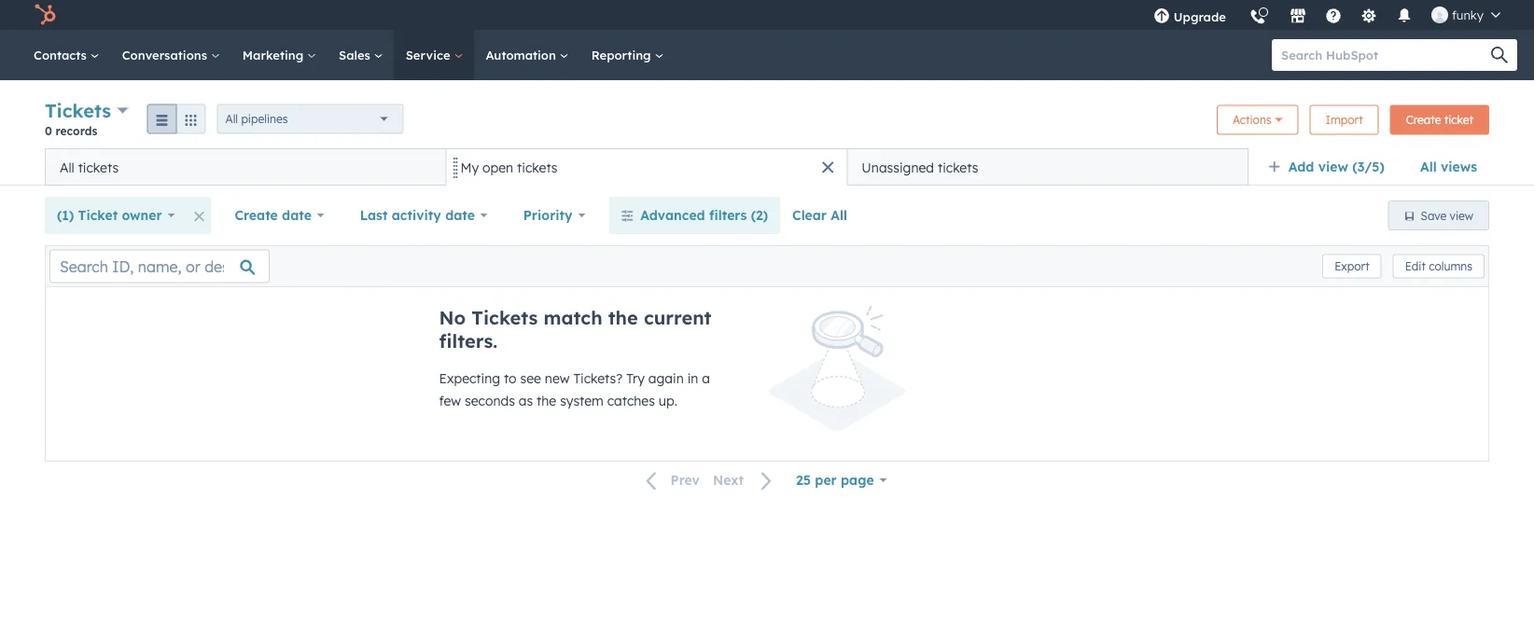 Task type: describe. For each thing, give the bounding box(es) containing it.
save view
[[1421, 209, 1474, 223]]

2 date from the left
[[445, 207, 475, 224]]

priority button
[[511, 197, 598, 234]]

sales
[[339, 47, 374, 63]]

ticket
[[1445, 113, 1474, 127]]

export button
[[1323, 254, 1382, 279]]

last
[[360, 207, 388, 224]]

my open tickets button
[[446, 148, 847, 186]]

try
[[627, 371, 645, 387]]

hubspot link
[[22, 4, 70, 26]]

calling icon button
[[1242, 2, 1274, 29]]

clear all
[[793, 207, 848, 224]]

per
[[815, 472, 837, 489]]

all inside clear all "button"
[[831, 207, 848, 224]]

save
[[1421, 209, 1447, 223]]

activity
[[392, 207, 441, 224]]

(1)
[[57, 207, 74, 224]]

ticket
[[78, 207, 118, 224]]

settings link
[[1350, 0, 1389, 30]]

all views
[[1421, 159, 1478, 175]]

filters.
[[439, 330, 498, 353]]

group inside tickets banner
[[147, 104, 206, 134]]

my open tickets
[[461, 159, 558, 175]]

hubspot image
[[34, 4, 56, 26]]

all tickets
[[60, 159, 119, 175]]

marketplaces image
[[1290, 8, 1307, 25]]

last activity date
[[360, 207, 475, 224]]

next button
[[707, 469, 784, 493]]

pipelines
[[241, 112, 288, 126]]

view for save
[[1450, 209, 1474, 223]]

owner
[[122, 207, 162, 224]]

marketing link
[[231, 30, 328, 80]]

funky button
[[1421, 0, 1512, 30]]

prev
[[671, 472, 700, 489]]

(1) ticket owner
[[57, 207, 162, 224]]

add view (3/5) button
[[1256, 148, 1409, 186]]

service
[[406, 47, 454, 63]]

search image
[[1492, 47, 1508, 63]]

all pipelines button
[[217, 104, 404, 134]]

records
[[56, 124, 97, 138]]

next
[[713, 472, 744, 489]]

import
[[1326, 113, 1364, 127]]

export
[[1335, 259, 1370, 273]]

again
[[649, 371, 684, 387]]

search button
[[1482, 39, 1518, 71]]

import button
[[1310, 105, 1379, 135]]

as
[[519, 393, 533, 409]]

all tickets button
[[45, 148, 446, 186]]

advanced filters (2) button
[[609, 197, 780, 234]]

25 per page button
[[784, 462, 899, 499]]

save view button
[[1389, 201, 1490, 231]]

upgrade image
[[1154, 8, 1170, 25]]

create for create date
[[235, 207, 278, 224]]

clear all button
[[780, 197, 860, 234]]

conversations
[[122, 47, 211, 63]]

new
[[545, 371, 570, 387]]

funky town image
[[1432, 7, 1449, 23]]

expecting to see new tickets? try again in a few seconds as the system catches up.
[[439, 371, 710, 409]]

views
[[1441, 159, 1478, 175]]

create ticket button
[[1391, 105, 1490, 135]]

tickets for all tickets
[[78, 159, 119, 175]]

Search ID, name, or description search field
[[49, 250, 270, 283]]

clear
[[793, 207, 827, 224]]

up.
[[659, 393, 678, 409]]

notifications image
[[1396, 8, 1413, 25]]

contacts
[[34, 47, 90, 63]]

all pipelines
[[225, 112, 288, 126]]

25
[[796, 472, 811, 489]]

funky
[[1452, 7, 1484, 22]]

notifications button
[[1389, 0, 1421, 30]]

create for create ticket
[[1406, 113, 1442, 127]]

page
[[841, 472, 874, 489]]

reporting
[[592, 47, 655, 63]]



Task type: vqa. For each thing, say whether or not it's contained in the screenshot.
help to the top
no



Task type: locate. For each thing, give the bounding box(es) containing it.
1 date from the left
[[282, 207, 312, 224]]

0 horizontal spatial tickets
[[78, 159, 119, 175]]

last activity date button
[[348, 197, 500, 234]]

advanced
[[641, 207, 705, 224]]

view right save
[[1450, 209, 1474, 223]]

view inside popup button
[[1319, 159, 1349, 175]]

view for add
[[1319, 159, 1349, 175]]

1 vertical spatial view
[[1450, 209, 1474, 223]]

upgrade
[[1174, 9, 1226, 24]]

automation
[[486, 47, 560, 63]]

add
[[1289, 159, 1315, 175]]

match
[[544, 306, 603, 330]]

a
[[702, 371, 710, 387]]

all
[[225, 112, 238, 126], [1421, 159, 1437, 175], [60, 159, 74, 175], [831, 207, 848, 224]]

all right "clear"
[[831, 207, 848, 224]]

0 records
[[45, 124, 97, 138]]

0 vertical spatial the
[[608, 306, 638, 330]]

group
[[147, 104, 206, 134]]

see
[[520, 371, 541, 387]]

0 horizontal spatial view
[[1319, 159, 1349, 175]]

the right as
[[537, 393, 557, 409]]

date right activity at the top left
[[445, 207, 475, 224]]

reporting link
[[580, 30, 675, 80]]

0 horizontal spatial create
[[235, 207, 278, 224]]

date down all tickets button
[[282, 207, 312, 224]]

tickets inside no tickets match the current filters.
[[472, 306, 538, 330]]

1 vertical spatial create
[[235, 207, 278, 224]]

prev button
[[635, 469, 707, 493]]

few
[[439, 393, 461, 409]]

Search HubSpot search field
[[1272, 39, 1501, 71]]

edit
[[1405, 259, 1426, 273]]

0 vertical spatial view
[[1319, 159, 1349, 175]]

advanced filters (2)
[[641, 207, 768, 224]]

tickets
[[45, 99, 111, 122], [472, 306, 538, 330]]

priority
[[523, 207, 573, 224]]

create date button
[[223, 197, 337, 234]]

pagination navigation
[[635, 468, 784, 493]]

all inside all pipelines "popup button"
[[225, 112, 238, 126]]

all down 0 records
[[60, 159, 74, 175]]

settings image
[[1361, 8, 1378, 25]]

edit columns
[[1405, 259, 1473, 273]]

view
[[1319, 159, 1349, 175], [1450, 209, 1474, 223]]

contacts link
[[22, 30, 111, 80]]

all for all tickets
[[60, 159, 74, 175]]

menu
[[1142, 0, 1512, 37]]

tickets right unassigned on the right of page
[[938, 159, 979, 175]]

automation link
[[475, 30, 580, 80]]

0 horizontal spatial tickets
[[45, 99, 111, 122]]

no tickets match the current filters.
[[439, 306, 712, 353]]

create inside popup button
[[235, 207, 278, 224]]

create left ticket
[[1406, 113, 1442, 127]]

tickets button
[[45, 97, 128, 124]]

calling icon image
[[1250, 9, 1267, 26]]

menu containing funky
[[1142, 0, 1512, 37]]

tickets for unassigned tickets
[[938, 159, 979, 175]]

tickets down records
[[78, 159, 119, 175]]

all inside all views link
[[1421, 159, 1437, 175]]

the inside no tickets match the current filters.
[[608, 306, 638, 330]]

2 tickets from the left
[[517, 159, 558, 175]]

open
[[483, 159, 514, 175]]

tickets inside popup button
[[45, 99, 111, 122]]

tickets right no on the left of page
[[472, 306, 538, 330]]

seconds
[[465, 393, 515, 409]]

catches
[[607, 393, 655, 409]]

tickets banner
[[45, 97, 1490, 148]]

to
[[504, 371, 517, 387]]

actions
[[1233, 113, 1272, 127]]

add view (3/5)
[[1289, 159, 1385, 175]]

service link
[[395, 30, 475, 80]]

no
[[439, 306, 466, 330]]

all left views
[[1421, 159, 1437, 175]]

create down all tickets button
[[235, 207, 278, 224]]

0 vertical spatial create
[[1406, 113, 1442, 127]]

actions button
[[1217, 105, 1299, 135]]

in
[[688, 371, 699, 387]]

help image
[[1325, 8, 1342, 25]]

help button
[[1318, 0, 1350, 30]]

all inside all tickets button
[[60, 159, 74, 175]]

my
[[461, 159, 479, 175]]

marketing
[[243, 47, 307, 63]]

all left "pipelines"
[[225, 112, 238, 126]]

0 horizontal spatial date
[[282, 207, 312, 224]]

view inside button
[[1450, 209, 1474, 223]]

all for all pipelines
[[225, 112, 238, 126]]

unassigned tickets
[[862, 159, 979, 175]]

all for all views
[[1421, 159, 1437, 175]]

all views link
[[1409, 148, 1490, 186]]

1 tickets from the left
[[78, 159, 119, 175]]

25 per page
[[796, 472, 874, 489]]

filters
[[709, 207, 747, 224]]

1 horizontal spatial tickets
[[472, 306, 538, 330]]

tickets?
[[573, 371, 623, 387]]

1 horizontal spatial the
[[608, 306, 638, 330]]

tickets right open
[[517, 159, 558, 175]]

expecting
[[439, 371, 500, 387]]

1 horizontal spatial view
[[1450, 209, 1474, 223]]

(2)
[[751, 207, 768, 224]]

1 vertical spatial tickets
[[472, 306, 538, 330]]

sales link
[[328, 30, 395, 80]]

view right add
[[1319, 159, 1349, 175]]

1 horizontal spatial create
[[1406, 113, 1442, 127]]

marketplaces button
[[1279, 0, 1318, 30]]

edit columns button
[[1393, 254, 1485, 279]]

system
[[560, 393, 604, 409]]

2 horizontal spatial tickets
[[938, 159, 979, 175]]

the inside the expecting to see new tickets? try again in a few seconds as the system catches up.
[[537, 393, 557, 409]]

(1) ticket owner button
[[45, 197, 187, 234]]

tickets
[[78, 159, 119, 175], [517, 159, 558, 175], [938, 159, 979, 175]]

columns
[[1429, 259, 1473, 273]]

(3/5)
[[1353, 159, 1385, 175]]

1 vertical spatial the
[[537, 393, 557, 409]]

conversations link
[[111, 30, 231, 80]]

1 horizontal spatial tickets
[[517, 159, 558, 175]]

3 tickets from the left
[[938, 159, 979, 175]]

1 horizontal spatial date
[[445, 207, 475, 224]]

0 horizontal spatial the
[[537, 393, 557, 409]]

0 vertical spatial tickets
[[45, 99, 111, 122]]

unassigned
[[862, 159, 934, 175]]

unassigned tickets button
[[847, 148, 1249, 186]]

create ticket
[[1406, 113, 1474, 127]]

the right match
[[608, 306, 638, 330]]

0
[[45, 124, 52, 138]]

tickets up records
[[45, 99, 111, 122]]

date
[[282, 207, 312, 224], [445, 207, 475, 224]]

create inside "button"
[[1406, 113, 1442, 127]]

current
[[644, 306, 712, 330]]



